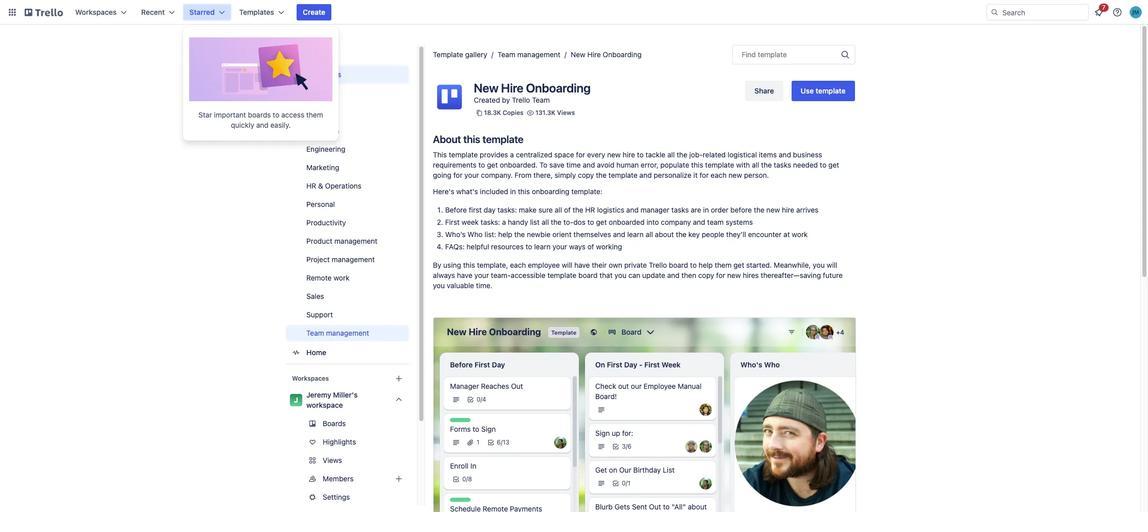 Task type: describe. For each thing, give the bounding box(es) containing it.
new for new hire onboarding created by trello team
[[474, 81, 499, 95]]

for right the it
[[700, 171, 709, 180]]

key
[[689, 230, 700, 239]]

into
[[647, 218, 659, 227]]

all right sure
[[555, 206, 562, 214]]

all up person.
[[752, 161, 759, 169]]

trello inside new hire onboarding created by trello team
[[512, 96, 530, 104]]

employee
[[528, 261, 560, 270]]

personalize
[[654, 171, 692, 180]]

first
[[445, 218, 460, 227]]

what's
[[456, 187, 478, 196]]

1 vertical spatial you
[[615, 271, 627, 280]]

workspace
[[306, 401, 343, 410]]

0 vertical spatial team management link
[[498, 50, 561, 59]]

views link
[[286, 453, 419, 469]]

before first day tasks: make sure all of the hr logistics and manager tasks are in order before the new hire arrives first week tasks: a handy list all the to-dos to get onboarded into company and team systems who's who list: help the newbie orient themselves and learn all about the key people they'll encounter at work faqs: helpful resources to learn your ways of working
[[445, 206, 819, 251]]

jeremy
[[306, 391, 331, 399]]

18.3k copies
[[484, 109, 524, 117]]

1 vertical spatial tasks:
[[481, 218, 500, 227]]

are
[[691, 206, 701, 214]]

create
[[303, 8, 325, 16]]

settings link
[[286, 490, 419, 506]]

1 vertical spatial of
[[588, 242, 594, 251]]

1 will from the left
[[562, 261, 573, 270]]

1 horizontal spatial views
[[557, 109, 575, 117]]

hire for new hire onboarding created by trello team
[[501, 81, 524, 95]]

a inside before first day tasks: make sure all of the hr logistics and manager tasks are in order before the new hire arrives first week tasks: a handy list all the to-dos to get onboarded into company and team systems who's who list: help the newbie orient themselves and learn all about the key people they'll encounter at work faqs: helpful resources to learn your ways of working
[[502, 218, 506, 227]]

your inside the by using this template, each employee will have their own private trello board to help them get started. meanwhile, you will always have your team-accessible template board that you can update and then copy for new hires thereafter—saving future you valuable time.
[[474, 271, 489, 280]]

workspaces inside dropdown button
[[75, 8, 117, 16]]

created
[[474, 96, 500, 104]]

7 notifications image
[[1093, 6, 1105, 18]]

included
[[480, 187, 508, 196]]

the down handy
[[514, 230, 525, 239]]

home image
[[290, 347, 302, 359]]

to inside star important boards to access them quickly and easily.
[[273, 111, 279, 119]]

product management link
[[286, 233, 409, 250]]

to up the error,
[[637, 150, 644, 159]]

recent
[[141, 8, 165, 16]]

can
[[629, 271, 640, 280]]

onboarded
[[609, 218, 645, 227]]

design
[[306, 108, 329, 117]]

the down items
[[761, 161, 772, 169]]

product
[[306, 237, 332, 246]]

using
[[443, 261, 461, 270]]

then
[[682, 271, 696, 280]]

operations
[[325, 182, 361, 190]]

the right before
[[754, 206, 765, 214]]

who's
[[445, 230, 466, 239]]

time.
[[476, 281, 493, 290]]

engineering
[[306, 145, 345, 153]]

members link
[[286, 471, 419, 487]]

in inside before first day tasks: make sure all of the hr logistics and manager tasks are in order before the new hire arrives first week tasks: a handy list all the to-dos to get onboarded into company and team systems who's who list: help the newbie orient themselves and learn all about the key people they'll encounter at work faqs: helpful resources to learn your ways of working
[[703, 206, 709, 214]]

arrives
[[796, 206, 819, 214]]

for inside the by using this template, each employee will have their own private trello board to help them get started. meanwhile, you will always have your team-accessible template board that you can update and then copy for new hires thereafter—saving future you valuable time.
[[716, 271, 725, 280]]

workspaces button
[[69, 4, 133, 20]]

management up new hire onboarding created by trello team
[[517, 50, 561, 59]]

about
[[655, 230, 674, 239]]

the down avoid
[[596, 171, 607, 180]]

new hire onboarding created by trello team
[[474, 81, 591, 104]]

for up time
[[576, 150, 585, 159]]

personal link
[[286, 196, 409, 213]]

sales link
[[286, 288, 409, 305]]

business
[[306, 90, 336, 98]]

their
[[592, 261, 607, 270]]

human
[[617, 161, 639, 169]]

remote work
[[306, 274, 349, 282]]

and down the error,
[[640, 171, 652, 180]]

marketing link
[[286, 160, 409, 176]]

template down 'related'
[[705, 161, 734, 169]]

new up avoid
[[607, 150, 621, 159]]

use template
[[801, 86, 846, 95]]

sales
[[306, 292, 324, 301]]

marketing
[[306, 163, 339, 172]]

jeremy miller's workspace
[[306, 391, 358, 410]]

all down into in the top right of the page
[[646, 230, 653, 239]]

get down provides at top
[[487, 161, 498, 169]]

0 horizontal spatial board
[[579, 271, 598, 280]]

to inside the by using this template, each employee will have their own private trello board to help them get started. meanwhile, you will always have your team-accessible template board that you can update and then copy for new hires thereafter—saving future you valuable time.
[[690, 261, 697, 270]]

and up 'onboarded'
[[626, 206, 639, 214]]

0 vertical spatial team management
[[498, 50, 561, 59]]

0 horizontal spatial of
[[564, 206, 571, 214]]

starred
[[189, 8, 215, 16]]

boards link for home
[[286, 45, 409, 63]]

0 vertical spatial in
[[510, 187, 516, 196]]

hr & operations
[[306, 182, 361, 190]]

every
[[587, 150, 605, 159]]

this right about
[[463, 134, 480, 145]]

productivity
[[306, 218, 346, 227]]

gallery
[[465, 50, 487, 59]]

tasks inside this template provides a centralized space for every new hire to tackle all the job-related logistical items and business requirements to get onboarded. to save time and avoid human error, populate this template with all the tasks needed to get going for your company. from there, simply copy the template and personalize it for each new person.
[[774, 161, 791, 169]]

each inside the by using this template, each employee will have their own private trello board to help them get started. meanwhile, you will always have your team-accessible template board that you can update and then copy for new hires thereafter—saving future you valuable time.
[[510, 261, 526, 270]]

team
[[707, 218, 724, 227]]

template board image
[[290, 69, 302, 81]]

work inside before first day tasks: make sure all of the hr logistics and manager tasks are in order before the new hire arrives first week tasks: a handy list all the to-dos to get onboarded into company and team systems who's who list: help the newbie orient themselves and learn all about the key people they'll encounter at work faqs: helpful resources to learn your ways of working
[[792, 230, 808, 239]]

by using this template, each employee will have their own private trello board to help them get started. meanwhile, you will always have your team-accessible template board that you can update and then copy for new hires thereafter—saving future you valuable time.
[[433, 261, 843, 290]]

handy
[[508, 218, 528, 227]]

related
[[703, 150, 726, 159]]

template up provides at top
[[483, 134, 524, 145]]

1 horizontal spatial workspaces
[[292, 375, 329, 383]]

before
[[731, 206, 752, 214]]

before
[[445, 206, 467, 214]]

hire inside this template provides a centralized space for every new hire to tackle all the job-related logistical items and business requirements to get onboarded. to save time and avoid human error, populate this template with all the tasks needed to get going for your company. from there, simply copy the template and personalize it for each new person.
[[623, 150, 635, 159]]

new for new hire onboarding
[[571, 50, 586, 59]]

this template provides a centralized space for every new hire to tackle all the job-related logistical items and business requirements to get onboarded. to save time and avoid human error, populate this template with all the tasks needed to get going for your company. from there, simply copy the template and personalize it for each new person.
[[433, 150, 839, 180]]

own
[[609, 261, 622, 270]]

0 vertical spatial team
[[498, 50, 515, 59]]

support
[[306, 310, 333, 319]]

open information menu image
[[1113, 7, 1123, 17]]

copy inside this template provides a centralized space for every new hire to tackle all the job-related logistical items and business requirements to get onboarded. to save time and avoid human error, populate this template with all the tasks needed to get going for your company. from there, simply copy the template and personalize it for each new person.
[[578, 171, 594, 180]]

boards for home
[[306, 50, 330, 58]]

2 will from the left
[[827, 261, 838, 270]]

new down with on the right
[[729, 171, 742, 180]]

1 vertical spatial work
[[333, 274, 349, 282]]

people
[[702, 230, 724, 239]]

get inside the by using this template, each employee will have their own private trello board to help them get started. meanwhile, you will always have your team-accessible template board that you can update and then copy for new hires thereafter—saving future you valuable time.
[[734, 261, 744, 270]]

by
[[433, 261, 441, 270]]

company
[[661, 218, 691, 227]]

personal
[[306, 200, 335, 209]]

thereafter—saving
[[761, 271, 821, 280]]

create button
[[297, 4, 332, 20]]

remote work link
[[286, 270, 409, 286]]

template,
[[477, 261, 508, 270]]

template inside the by using this template, each employee will have their own private trello board to help them get started. meanwhile, you will always have your team-accessible template board that you can update and then copy for new hires thereafter—saving future you valuable time.
[[548, 271, 577, 280]]

future
[[823, 271, 843, 280]]

forward image for settings
[[407, 492, 419, 504]]

to down provides at top
[[479, 161, 485, 169]]

team-
[[491, 271, 511, 280]]

here's
[[433, 187, 455, 196]]

logistical
[[728, 150, 757, 159]]

and inside the by using this template, each employee will have their own private trello board to help them get started. meanwhile, you will always have your team-accessible template board that you can update and then copy for new hires thereafter—saving future you valuable time.
[[667, 271, 680, 280]]

list:
[[485, 230, 496, 239]]

star important boards to access them quickly and easily.
[[199, 111, 323, 129]]

onboarded.
[[500, 161, 538, 169]]

help inside the by using this template, each employee will have their own private trello board to help them get started. meanwhile, you will always have your team-accessible template board that you can update and then copy for new hires thereafter—saving future you valuable time.
[[699, 261, 713, 270]]

at
[[784, 230, 790, 239]]

2 vertical spatial you
[[433, 281, 445, 290]]

them inside the by using this template, each employee will have their own private trello board to help them get started. meanwhile, you will always have your team-accessible template board that you can update and then copy for new hires thereafter—saving future you valuable time.
[[715, 261, 732, 270]]

18.3k
[[484, 109, 501, 117]]

and right items
[[779, 150, 791, 159]]

trello inside the by using this template, each employee will have their own private trello board to help them get started. meanwhile, you will always have your team-accessible template board that you can update and then copy for new hires thereafter—saving future you valuable time.
[[649, 261, 667, 270]]

find
[[742, 50, 756, 59]]



Task type: locate. For each thing, give the bounding box(es) containing it.
them up education
[[306, 111, 323, 119]]

the left to-
[[551, 218, 562, 227]]

template inside field
[[758, 50, 787, 59]]

to
[[540, 161, 548, 169]]

in right included
[[510, 187, 516, 196]]

0 horizontal spatial will
[[562, 261, 573, 270]]

1 vertical spatial your
[[553, 242, 567, 251]]

tasks inside before first day tasks: make sure all of the hr logistics and manager tasks are in order before the new hire arrives first week tasks: a handy list all the to-dos to get onboarded into company and team systems who's who list: help the newbie orient themselves and learn all about the key people they'll encounter at work faqs: helpful resources to learn your ways of working
[[672, 206, 689, 214]]

0 vertical spatial forward image
[[407, 455, 419, 467]]

0 vertical spatial help
[[498, 230, 512, 239]]

have left their
[[574, 261, 590, 270]]

space
[[554, 150, 574, 159]]

1 vertical spatial have
[[457, 271, 473, 280]]

work
[[792, 230, 808, 239], [333, 274, 349, 282]]

onboarding for new hire onboarding created by trello team
[[526, 81, 591, 95]]

1 vertical spatial views
[[323, 456, 342, 465]]

0 vertical spatial new
[[571, 50, 586, 59]]

a left handy
[[502, 218, 506, 227]]

newbie
[[527, 230, 551, 239]]

get up hires
[[734, 261, 744, 270]]

0 vertical spatial copy
[[578, 171, 594, 180]]

easily.
[[270, 121, 291, 129]]

2 vertical spatial team
[[306, 329, 324, 338]]

1 horizontal spatial in
[[703, 206, 709, 214]]

template gallery link
[[433, 50, 487, 59]]

team management down support link
[[306, 329, 369, 338]]

0 horizontal spatial hr
[[306, 182, 316, 190]]

hire left arrives
[[782, 206, 794, 214]]

1 vertical spatial boards link
[[286, 416, 409, 432]]

template
[[758, 50, 787, 59], [816, 86, 846, 95], [483, 134, 524, 145], [449, 150, 478, 159], [705, 161, 734, 169], [609, 171, 638, 180], [548, 271, 577, 280]]

and down are on the right top
[[693, 218, 705, 227]]

forward image
[[407, 455, 419, 467], [407, 473, 419, 485], [407, 492, 419, 504]]

this inside this template provides a centralized space for every new hire to tackle all the job-related logistical items and business requirements to get onboarded. to save time and avoid human error, populate this template with all the tasks needed to get going for your company. from there, simply copy the template and personalize it for each new person.
[[691, 161, 703, 169]]

0 horizontal spatial them
[[306, 111, 323, 119]]

1 vertical spatial trello
[[649, 261, 667, 270]]

order
[[711, 206, 729, 214]]

0 vertical spatial boards
[[306, 50, 330, 58]]

team up 131.3k
[[532, 96, 550, 104]]

board image
[[290, 48, 302, 60]]

1 vertical spatial onboarding
[[526, 81, 591, 95]]

and down 'onboarded'
[[613, 230, 625, 239]]

0 horizontal spatial help
[[498, 230, 512, 239]]

hire down primary element
[[587, 50, 601, 59]]

needed
[[793, 161, 818, 169]]

all up populate
[[668, 150, 675, 159]]

each
[[711, 171, 727, 180], [510, 261, 526, 270]]

this
[[433, 150, 447, 159]]

management for project management link
[[331, 255, 375, 264]]

get up themselves at the top
[[596, 218, 607, 227]]

1 vertical spatial new
[[474, 81, 499, 95]]

1 horizontal spatial tasks
[[774, 161, 791, 169]]

new up encounter on the right of the page
[[767, 206, 780, 214]]

time
[[567, 161, 581, 169]]

new up created
[[474, 81, 499, 95]]

remote
[[306, 274, 331, 282]]

meanwhile,
[[774, 261, 811, 270]]

1 horizontal spatial will
[[827, 261, 838, 270]]

systems
[[726, 218, 753, 227]]

0 vertical spatial your
[[465, 171, 479, 180]]

0 horizontal spatial trello
[[512, 96, 530, 104]]

131.3k
[[536, 109, 556, 117]]

hire inside new hire onboarding created by trello team
[[501, 81, 524, 95]]

use template button
[[792, 81, 855, 101]]

hr up dos
[[585, 206, 595, 214]]

trello team image
[[433, 81, 466, 114]]

project
[[306, 255, 330, 264]]

you up future in the right of the page
[[813, 261, 825, 270]]

onboarding
[[532, 187, 570, 196]]

0 vertical spatial tasks:
[[498, 206, 517, 214]]

hr & operations link
[[286, 178, 409, 194]]

new inside before first day tasks: make sure all of the hr logistics and manager tasks are in order before the new hire arrives first week tasks: a handy list all the to-dos to get onboarded into company and team systems who's who list: help the newbie orient themselves and learn all about the key people they'll encounter at work faqs: helpful resources to learn your ways of working
[[767, 206, 780, 214]]

0 horizontal spatial team management link
[[286, 325, 409, 342]]

2 forward image from the top
[[407, 473, 419, 485]]

0 vertical spatial trello
[[512, 96, 530, 104]]

the up dos
[[573, 206, 583, 214]]

0 horizontal spatial templates
[[239, 8, 274, 16]]

templates right starred popup button
[[239, 8, 274, 16]]

helpful
[[467, 242, 489, 251]]

0 horizontal spatial hire
[[501, 81, 524, 95]]

0 horizontal spatial have
[[457, 271, 473, 280]]

views up members
[[323, 456, 342, 465]]

3 forward image from the top
[[407, 492, 419, 504]]

by
[[502, 96, 510, 104]]

new hire onboarding link
[[571, 50, 642, 59]]

j
[[294, 396, 298, 405]]

tasks: up handy
[[498, 206, 517, 214]]

templates button
[[233, 4, 291, 20]]

templates inside popup button
[[239, 8, 274, 16]]

1 horizontal spatial board
[[669, 261, 688, 270]]

and down boards
[[256, 121, 269, 129]]

in right are on the right top
[[703, 206, 709, 214]]

0 horizontal spatial team
[[306, 329, 324, 338]]

to up the then
[[690, 261, 697, 270]]

to up easily.
[[273, 111, 279, 119]]

work right at
[[792, 230, 808, 239]]

about
[[433, 134, 461, 145]]

0 vertical spatial workspaces
[[75, 8, 117, 16]]

to-
[[564, 218, 574, 227]]

your up the what's
[[465, 171, 479, 180]]

tasks down items
[[774, 161, 791, 169]]

project management
[[306, 255, 375, 264]]

tasks up company
[[672, 206, 689, 214]]

copy down time
[[578, 171, 594, 180]]

1 horizontal spatial a
[[510, 150, 514, 159]]

each up accessible on the left of page
[[510, 261, 526, 270]]

board up the then
[[669, 261, 688, 270]]

the up populate
[[677, 150, 688, 159]]

1 boards link from the top
[[286, 45, 409, 63]]

valuable
[[447, 281, 474, 290]]

0 horizontal spatial work
[[333, 274, 349, 282]]

star
[[199, 111, 212, 119]]

boards
[[306, 50, 330, 58], [323, 419, 346, 428]]

1 horizontal spatial hire
[[782, 206, 794, 214]]

team inside new hire onboarding created by trello team
[[532, 96, 550, 104]]

quickly
[[231, 121, 254, 129]]

they'll
[[726, 230, 746, 239]]

and down "every"
[[583, 161, 595, 169]]

add image
[[393, 473, 405, 485]]

0 horizontal spatial copy
[[578, 171, 594, 180]]

Search field
[[999, 5, 1088, 20]]

you
[[813, 261, 825, 270], [615, 271, 627, 280], [433, 281, 445, 290]]

boards link up highlights link
[[286, 416, 409, 432]]

1 vertical spatial hire
[[782, 206, 794, 214]]

1 horizontal spatial trello
[[649, 261, 667, 270]]

to right dos
[[588, 218, 594, 227]]

onboarding for new hire onboarding
[[603, 50, 642, 59]]

get inside before first day tasks: make sure all of the hr logistics and manager tasks are in order before the new hire arrives first week tasks: a handy list all the to-dos to get onboarded into company and team systems who's who list: help the newbie orient themselves and learn all about the key people they'll encounter at work faqs: helpful resources to learn your ways of working
[[596, 218, 607, 227]]

will
[[562, 261, 573, 270], [827, 261, 838, 270]]

ways
[[569, 242, 586, 251]]

hire
[[623, 150, 635, 159], [782, 206, 794, 214]]

you down "own" on the right bottom of the page
[[615, 271, 627, 280]]

2 boards link from the top
[[286, 416, 409, 432]]

engineering link
[[286, 141, 409, 158]]

for left hires
[[716, 271, 725, 280]]

starred button
[[183, 4, 231, 20]]

get
[[487, 161, 498, 169], [829, 161, 839, 169], [596, 218, 607, 227], [734, 261, 744, 270]]

template right use
[[816, 86, 846, 95]]

boards link for views
[[286, 416, 409, 432]]

1 horizontal spatial team management link
[[498, 50, 561, 59]]

1 horizontal spatial templates
[[306, 70, 341, 79]]

1 horizontal spatial each
[[711, 171, 727, 180]]

1 horizontal spatial have
[[574, 261, 590, 270]]

person.
[[744, 171, 769, 180]]

avoid
[[597, 161, 615, 169]]

0 vertical spatial templates
[[239, 8, 274, 16]]

learn down 'onboarded'
[[627, 230, 644, 239]]

template right find at the top right of page
[[758, 50, 787, 59]]

0 vertical spatial a
[[510, 150, 514, 159]]

new down primary element
[[571, 50, 586, 59]]

create a workspace image
[[393, 373, 405, 385]]

1 horizontal spatial onboarding
[[603, 50, 642, 59]]

0 horizontal spatial onboarding
[[526, 81, 591, 95]]

product management
[[306, 237, 377, 246]]

new inside the by using this template, each employee will have their own private trello board to help them get started. meanwhile, you will always have your team-accessible template board that you can update and then copy for new hires thereafter—saving future you valuable time.
[[727, 271, 741, 280]]

1 vertical spatial team
[[532, 96, 550, 104]]

and inside star important boards to access them quickly and easily.
[[256, 121, 269, 129]]

to right needed
[[820, 161, 827, 169]]

team management up new hire onboarding created by trello team
[[498, 50, 561, 59]]

0 horizontal spatial team management
[[306, 329, 369, 338]]

list
[[530, 218, 540, 227]]

a inside this template provides a centralized space for every new hire to tackle all the job-related logistical items and business requirements to get onboarded. to save time and avoid human error, populate this template with all the tasks needed to get going for your company. from there, simply copy the template and personalize it for each new person.
[[510, 150, 514, 159]]

management
[[517, 50, 561, 59], [334, 237, 377, 246], [331, 255, 375, 264], [326, 329, 369, 338]]

0 horizontal spatial views
[[323, 456, 342, 465]]

hire for new hire onboarding
[[587, 50, 601, 59]]

copy
[[578, 171, 594, 180], [698, 271, 714, 280]]

0 horizontal spatial new
[[474, 81, 499, 95]]

forward image inside members link
[[407, 473, 419, 485]]

back to home image
[[25, 4, 63, 20]]

your inside this template provides a centralized space for every new hire to tackle all the job-related logistical items and business requirements to get onboarded. to save time and avoid human error, populate this template with all the tasks needed to get going for your company. from there, simply copy the template and personalize it for each new person.
[[465, 171, 479, 180]]

them
[[306, 111, 323, 119], [715, 261, 732, 270]]

1 horizontal spatial learn
[[627, 230, 644, 239]]

and left the then
[[667, 271, 680, 280]]

1 horizontal spatial team
[[498, 50, 515, 59]]

1 horizontal spatial you
[[615, 271, 627, 280]]

of
[[564, 206, 571, 214], [588, 242, 594, 251]]

in
[[510, 187, 516, 196], [703, 206, 709, 214]]

2 vertical spatial your
[[474, 271, 489, 280]]

hr
[[306, 182, 316, 190], [585, 206, 595, 214]]

all right "list"
[[542, 218, 549, 227]]

1 horizontal spatial them
[[715, 261, 732, 270]]

team management link down support link
[[286, 325, 409, 342]]

board down their
[[579, 271, 598, 280]]

management for the bottommost team management link
[[326, 329, 369, 338]]

this inside the by using this template, each employee will have their own private trello board to help them get started. meanwhile, you will always have your team-accessible template board that you can update and then copy for new hires thereafter—saving future you valuable time.
[[463, 261, 475, 270]]

trello
[[512, 96, 530, 104], [649, 261, 667, 270]]

week
[[462, 218, 479, 227]]

1 horizontal spatial hr
[[585, 206, 595, 214]]

0 vertical spatial hr
[[306, 182, 316, 190]]

onboarding inside new hire onboarding created by trello team
[[526, 81, 591, 95]]

use
[[801, 86, 814, 95]]

1 vertical spatial them
[[715, 261, 732, 270]]

each down 'related'
[[711, 171, 727, 180]]

1 vertical spatial board
[[579, 271, 598, 280]]

there,
[[534, 171, 553, 180]]

primary element
[[0, 0, 1148, 25]]

template down "human"
[[609, 171, 638, 180]]

first
[[469, 206, 482, 214]]

of up to-
[[564, 206, 571, 214]]

hire
[[587, 50, 601, 59], [501, 81, 524, 95]]

team down "support"
[[306, 329, 324, 338]]

the left key
[[676, 230, 687, 239]]

get right needed
[[829, 161, 839, 169]]

learn
[[627, 230, 644, 239], [534, 242, 551, 251]]

a up onboarded.
[[510, 150, 514, 159]]

0 horizontal spatial learn
[[534, 242, 551, 251]]

0 vertical spatial have
[[574, 261, 590, 270]]

education
[[306, 126, 339, 135]]

0 vertical spatial learn
[[627, 230, 644, 239]]

them down people at the top
[[715, 261, 732, 270]]

to down newbie
[[526, 242, 532, 251]]

forward image inside settings 'link'
[[407, 492, 419, 504]]

0 horizontal spatial a
[[502, 218, 506, 227]]

new inside new hire onboarding created by trello team
[[474, 81, 499, 95]]

resources
[[491, 242, 524, 251]]

help down people at the top
[[699, 261, 713, 270]]

0 horizontal spatial hire
[[623, 150, 635, 159]]

Find template field
[[732, 45, 855, 64]]

views
[[557, 109, 575, 117], [323, 456, 342, 465]]

boards link
[[286, 45, 409, 63], [286, 416, 409, 432]]

them inside star important boards to access them quickly and easily.
[[306, 111, 323, 119]]

1 vertical spatial help
[[699, 261, 713, 270]]

1 vertical spatial hr
[[585, 206, 595, 214]]

hire inside before first day tasks: make sure all of the hr logistics and manager tasks are in order before the new hire arrives first week tasks: a handy list all the to-dos to get onboarded into company and team systems who's who list: help the newbie orient themselves and learn all about the key people they'll encounter at work faqs: helpful resources to learn your ways of working
[[782, 206, 794, 214]]

tackle
[[646, 150, 666, 159]]

help
[[498, 230, 512, 239], [699, 261, 713, 270]]

0 horizontal spatial workspaces
[[75, 8, 117, 16]]

1 vertical spatial copy
[[698, 271, 714, 280]]

error,
[[641, 161, 659, 169]]

management for product management link
[[334, 237, 377, 246]]

1 vertical spatial forward image
[[407, 473, 419, 485]]

team right gallery
[[498, 50, 515, 59]]

important
[[214, 111, 246, 119]]

members
[[323, 475, 353, 483]]

this down job-
[[691, 161, 703, 169]]

template down 'employee'
[[548, 271, 577, 280]]

management down support link
[[326, 329, 369, 338]]

2 horizontal spatial team
[[532, 96, 550, 104]]

boards
[[248, 111, 271, 119]]

dos
[[573, 218, 586, 227]]

of down themselves at the top
[[588, 242, 594, 251]]

encounter
[[748, 230, 782, 239]]

boards right board image
[[306, 50, 330, 58]]

1 horizontal spatial hire
[[587, 50, 601, 59]]

forward image inside views link
[[407, 455, 419, 467]]

find template
[[742, 50, 787, 59]]

0 vertical spatial views
[[557, 109, 575, 117]]

1 forward image from the top
[[407, 455, 419, 467]]

management down productivity link
[[334, 237, 377, 246]]

templates link
[[286, 65, 409, 84]]

0 vertical spatial tasks
[[774, 161, 791, 169]]

0 vertical spatial boards link
[[286, 45, 409, 63]]

search image
[[991, 8, 999, 16]]

always
[[433, 271, 455, 280]]

help inside before first day tasks: make sure all of the hr logistics and manager tasks are in order before the new hire arrives first week tasks: a handy list all the to-dos to get onboarded into company and team systems who's who list: help the newbie orient themselves and learn all about the key people they'll encounter at work faqs: helpful resources to learn your ways of working
[[498, 230, 512, 239]]

working
[[596, 242, 622, 251]]

save
[[549, 161, 565, 169]]

each inside this template provides a centralized space for every new hire to tackle all the job-related logistical items and business requirements to get onboarded. to save time and avoid human error, populate this template with all the tasks needed to get going for your company. from there, simply copy the template and personalize it for each new person.
[[711, 171, 727, 180]]

templates up business
[[306, 70, 341, 79]]

help up "resources"
[[498, 230, 512, 239]]

0 vertical spatial hire
[[623, 150, 635, 159]]

company.
[[481, 171, 513, 180]]

copy right the then
[[698, 271, 714, 280]]

jeremy miller (jeremymiller198) image
[[1130, 6, 1142, 18]]

1 vertical spatial in
[[703, 206, 709, 214]]

trello up update
[[649, 261, 667, 270]]

1 horizontal spatial team management
[[498, 50, 561, 59]]

0 vertical spatial them
[[306, 111, 323, 119]]

1 horizontal spatial of
[[588, 242, 594, 251]]

will up future in the right of the page
[[827, 261, 838, 270]]

work down project management
[[333, 274, 349, 282]]

you down "always"
[[433, 281, 445, 290]]

1 vertical spatial team management link
[[286, 325, 409, 342]]

started.
[[746, 261, 772, 270]]

starred board image
[[189, 33, 332, 101]]

0 vertical spatial each
[[711, 171, 727, 180]]

your up time.
[[474, 271, 489, 280]]

accessible
[[511, 271, 546, 280]]

131.3k views
[[536, 109, 575, 117]]

template up requirements
[[449, 150, 478, 159]]

0 vertical spatial you
[[813, 261, 825, 270]]

tasks: up list:
[[481, 218, 500, 227]]

this down from
[[518, 187, 530, 196]]

copy inside the by using this template, each employee will have their own private trello board to help them get started. meanwhile, you will always have your team-accessible template board that you can update and then copy for new hires thereafter—saving future you valuable time.
[[698, 271, 714, 280]]

to
[[273, 111, 279, 119], [637, 150, 644, 159], [479, 161, 485, 169], [820, 161, 827, 169], [588, 218, 594, 227], [526, 242, 532, 251], [690, 261, 697, 270]]

new
[[607, 150, 621, 159], [729, 171, 742, 180], [767, 206, 780, 214], [727, 271, 741, 280]]

management down product management link
[[331, 255, 375, 264]]

who
[[468, 230, 483, 239]]

your down orient
[[553, 242, 567, 251]]

2 vertical spatial forward image
[[407, 492, 419, 504]]

1 vertical spatial team management
[[306, 329, 369, 338]]

0 horizontal spatial in
[[510, 187, 516, 196]]

your inside before first day tasks: make sure all of the hr logistics and manager tasks are in order before the new hire arrives first week tasks: a handy list all the to-dos to get onboarded into company and team systems who's who list: help the newbie orient themselves and learn all about the key people they'll encounter at work faqs: helpful resources to learn your ways of working
[[553, 242, 567, 251]]

for down requirements
[[453, 171, 463, 180]]

2 horizontal spatial you
[[813, 261, 825, 270]]

new
[[571, 50, 586, 59], [474, 81, 499, 95]]

manager
[[641, 206, 670, 214]]

boards for views
[[323, 419, 346, 428]]

hr left &
[[306, 182, 316, 190]]

home
[[306, 348, 326, 357]]

this right using
[[463, 261, 475, 270]]

have up valuable
[[457, 271, 473, 280]]

1 vertical spatial hire
[[501, 81, 524, 95]]

all
[[668, 150, 675, 159], [752, 161, 759, 169], [555, 206, 562, 214], [542, 218, 549, 227], [646, 230, 653, 239]]

forward image for views
[[407, 455, 419, 467]]

1 horizontal spatial new
[[571, 50, 586, 59]]

trello right by
[[512, 96, 530, 104]]

0 vertical spatial work
[[792, 230, 808, 239]]

template inside button
[[816, 86, 846, 95]]

new left hires
[[727, 271, 741, 280]]

hr inside before first day tasks: make sure all of the hr logistics and manager tasks are in order before the new hire arrives first week tasks: a handy list all the to-dos to get onboarded into company and team systems who's who list: help the newbie orient themselves and learn all about the key people they'll encounter at work faqs: helpful resources to learn your ways of working
[[585, 206, 595, 214]]



Task type: vqa. For each thing, say whether or not it's contained in the screenshot.
Compliment
no



